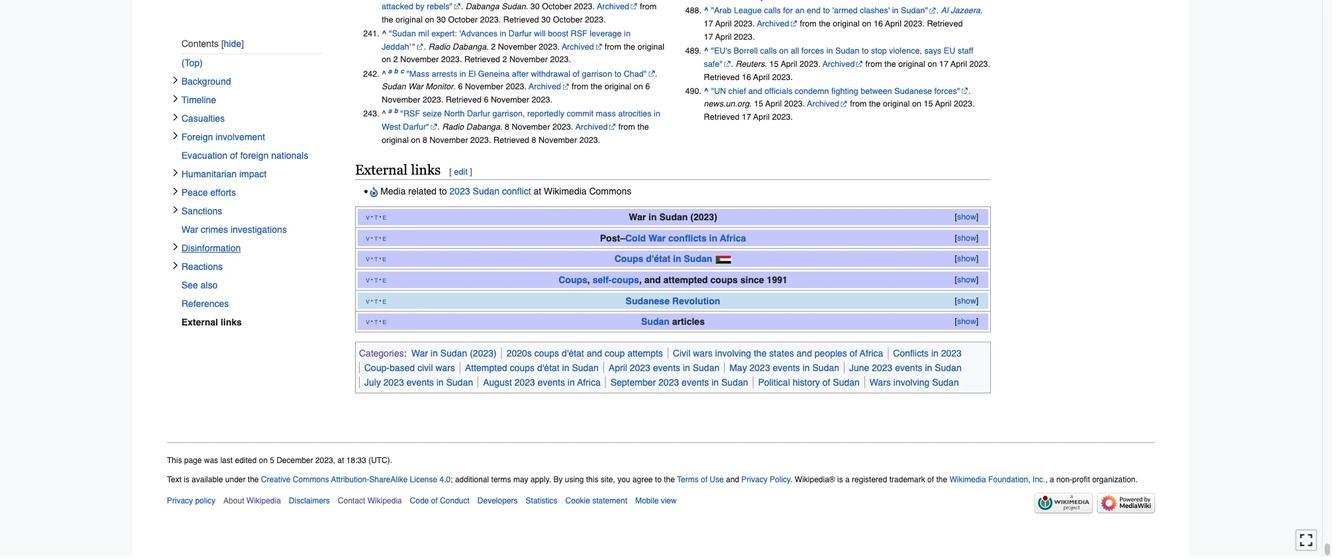 Task type: locate. For each thing, give the bounding box(es) containing it.
archived down condemn
[[807, 99, 839, 109]]

4 x small image from the top
[[172, 169, 180, 177]]

2 v t e from the top
[[366, 233, 386, 243]]

^ up the jeddah'
[[382, 29, 387, 38]]

coups d'état in sudan link
[[615, 254, 712, 264]]

0 horizontal spatial privacy
[[167, 497, 193, 506]]

3 v from the top
[[366, 254, 370, 264]]

0 horizontal spatial wars
[[435, 363, 455, 373]]

archived up "un chief and officials condemn fighting between sudanese forces" link
[[823, 59, 855, 69]]

2 down the . radio dabanga . 2 november 2023. archived
[[502, 55, 507, 64]]

30 inside from the original on 30 october 2023
[[436, 15, 446, 24]]

sudan inside . sudan war monitor . 6 november 2023. archived
[[382, 82, 406, 91]]

archived link
[[597, 2, 638, 11], [757, 19, 798, 28], [562, 42, 602, 51], [823, 59, 863, 69], [529, 82, 569, 91], [807, 99, 848, 109], [575, 122, 616, 132]]

30 up expert:
[[436, 15, 446, 24]]

events for june
[[895, 363, 922, 373]]

war crimes investigations
[[181, 224, 287, 235]]

0 vertical spatial war in sudan (2023) link
[[629, 212, 717, 222]]

calls inside ""eu's borrell calls on all forces in sudan to stop violence, says eu staff safe""
[[760, 46, 777, 55]]

and right use
[[726, 475, 739, 484]]

^ for "sudan mil expert: 'advances in darfur will boost rsf leverage in jeddah'
[[382, 29, 387, 38]]

2023 down attempts
[[630, 363, 650, 373]]

2023 inside from the original on 30 october 2023
[[480, 15, 499, 24]]

on inside from the original on 6 november 2023
[[634, 82, 643, 91]]

2023 up 'leverage'
[[585, 15, 604, 24]]

x small image for peace efforts
[[172, 187, 180, 195]]

registered
[[852, 475, 887, 484]]

2023. down the league
[[734, 19, 755, 28]]

november down the geneina
[[465, 82, 503, 91]]

2 inside from the original on 2 november 2023
[[393, 55, 398, 64]]

0 horizontal spatial external links
[[181, 317, 242, 328]]

calls up reuters
[[760, 46, 777, 55]]

original inside from the original on 2 november 2023
[[638, 42, 664, 51]]

2023 up borrell
[[734, 32, 753, 41]]

1 t from the top
[[374, 212, 378, 222]]

(top)
[[181, 58, 203, 68]]

foreign involvement
[[181, 132, 265, 142]]

in inside '"rsf seize north darfur garrison, reportedly commit mass atrocities in west darfur"'
[[654, 109, 660, 119]]

on inside from the original on 16 april 2023 . retrieved 17 april 2023 .
[[862, 19, 871, 28]]

on inside ""eu's borrell calls on all forces in sudan to stop violence, says eu staff safe""
[[779, 46, 788, 55]]

6 down the geneina
[[484, 95, 488, 105]]

november up "rsf
[[382, 95, 420, 105]]

8 inside from the original on 8 november 2023
[[423, 135, 427, 145]]

1 vertical spatial wars
[[435, 363, 455, 373]]

of right 'trademark'
[[927, 475, 934, 484]]

violence,
[[889, 46, 922, 55]]

show for sixth v link's show dropdown button
[[957, 317, 976, 327]]

original inside from the original on 16 april 2023 . retrieved 17 april 2023 .
[[833, 19, 860, 28]]

casualties
[[181, 113, 225, 124]]

0 vertical spatial wars
[[693, 348, 713, 359]]

3 t link from the top
[[374, 254, 378, 264]]

]
[[470, 167, 472, 177]]

1 v link from the top
[[366, 212, 370, 222]]

2 b from the top
[[394, 107, 398, 115]]

chad"
[[624, 69, 647, 78]]

1 horizontal spatial sudanese
[[894, 86, 932, 96]]

t link for 3rd v link from the bottom of the page
[[374, 275, 378, 285]]

0 horizontal spatial (2023)
[[470, 348, 497, 359]]

original for . radio dabanga . 2 november 2023. archived
[[638, 42, 664, 51]]

2 v from the top
[[366, 233, 370, 243]]

2023 inside from the original on 2 november 2023
[[441, 55, 460, 64]]

original for . radio dabanga . 8 november 2023. archived
[[382, 135, 409, 145]]

3 show button from the top
[[953, 253, 980, 265]]

^ up west on the top
[[382, 109, 386, 119]]

0 horizontal spatial external
[[181, 317, 218, 328]]

civil wars involving the states and peoples of africa
[[673, 348, 883, 359]]

1 vertical spatial involving
[[893, 377, 930, 388]]

on down says
[[928, 59, 937, 69]]

1 b from the top
[[394, 67, 398, 75]]

1 horizontal spatial 16
[[874, 19, 883, 28]]

links down the references link
[[221, 317, 242, 328]]

0 horizontal spatial commons
[[293, 475, 329, 484]]

november inside from the original on 6 november 2023
[[382, 95, 420, 105]]

war in sudan (2023) up post– cold war conflicts in africa
[[629, 212, 717, 222]]

0 horizontal spatial links
[[221, 317, 242, 328]]

0 vertical spatial . retrieved
[[704, 59, 990, 82]]

april inside . news.un.org . 15 april 2023. archived
[[765, 99, 782, 109]]

2023
[[480, 15, 499, 24], [585, 15, 604, 24], [904, 19, 922, 28], [734, 32, 753, 41], [441, 55, 460, 64], [550, 55, 569, 64], [969, 59, 988, 69], [772, 72, 791, 82], [423, 95, 441, 105], [532, 95, 550, 105], [954, 99, 972, 109], [772, 112, 791, 122], [470, 135, 489, 145], [579, 135, 598, 145], [449, 186, 470, 196], [941, 348, 962, 359], [630, 363, 650, 373], [750, 363, 770, 373], [872, 363, 892, 373], [383, 377, 404, 388], [514, 377, 535, 388], [658, 377, 679, 388]]

1 horizontal spatial privacy
[[741, 475, 768, 484]]

archived link for from the original on 15 april 2023
[[807, 99, 848, 109]]

5 t from the top
[[374, 296, 378, 306]]

media
[[380, 186, 406, 196]]

0 horizontal spatial 6
[[458, 82, 463, 91]]

17 inside from the original on 16 april 2023 . retrieved 17 april 2023 .
[[704, 32, 713, 41]]

2 x small image from the top
[[172, 262, 180, 269]]

v t e for 5th v link
[[366, 296, 386, 306]]

0 horizontal spatial 15
[[754, 99, 763, 109]]

1 vertical spatial sudanese
[[626, 296, 670, 306]]

5 e link from the top
[[383, 296, 386, 306]]

contents
[[181, 38, 219, 49]]

in
[[892, 6, 899, 15], [500, 29, 506, 38], [624, 29, 631, 38], [826, 46, 833, 55], [460, 69, 466, 78], [654, 109, 660, 119], [649, 212, 657, 222], [709, 233, 717, 243], [673, 254, 681, 264], [431, 348, 438, 359], [931, 348, 938, 359], [562, 363, 569, 373], [683, 363, 690, 373], [803, 363, 810, 373], [925, 363, 932, 373], [436, 377, 444, 388], [568, 377, 575, 388], [712, 377, 719, 388]]

1 horizontal spatial war in sudan (2023) link
[[629, 212, 717, 222]]

16 inside from the original on 16 april 2023 . retrieved 17 april 2023 .
[[874, 19, 883, 28]]

^ for "un chief and officials condemn fighting between sudanese forces"
[[704, 86, 709, 96]]

show button for fourth v link from the bottom
[[953, 253, 980, 265]]

reactions
[[181, 262, 223, 272]]

6 v t e from the top
[[366, 317, 386, 327]]

5 v link from the top
[[366, 296, 370, 306]]

wikimedia foundation image
[[1035, 494, 1093, 514]]

6 show from the top
[[957, 317, 976, 327]]

6 x small image from the top
[[172, 206, 180, 214]]

sudan link
[[641, 317, 670, 327]]

2 x small image from the top
[[172, 113, 180, 121]]

1 horizontal spatial external
[[355, 162, 408, 178]]

1 horizontal spatial wikipedia
[[367, 497, 402, 506]]

reactions link
[[181, 258, 322, 276]]

1 vertical spatial calls
[[760, 46, 777, 55]]

1 horizontal spatial at
[[534, 186, 541, 196]]

a left non-
[[1050, 475, 1054, 484]]

self-
[[593, 275, 612, 285]]

jazeera
[[951, 6, 980, 15]]

d'état for attempted coups d'état in sudan
[[537, 363, 560, 373]]

1 horizontal spatial 8
[[505, 122, 509, 132]]

cold war link
[[625, 233, 666, 243]]

north
[[444, 109, 465, 119]]

b left c
[[394, 67, 398, 75]]

2023 right conflicts
[[941, 348, 962, 359]]

retrieved
[[503, 15, 539, 24], [927, 19, 963, 28], [464, 55, 500, 64], [704, 72, 740, 82], [446, 95, 481, 105], [704, 112, 740, 122], [494, 135, 529, 145]]

history
[[793, 377, 820, 388]]

the inside from the original on 30 october 2023
[[382, 15, 393, 24]]

, down coups d'état in sudan link
[[639, 275, 642, 285]]

0 horizontal spatial is
[[184, 475, 189, 484]]

2 e link from the top
[[383, 233, 386, 243]]

media related to 2023 sudan conflict at wikimedia commons
[[378, 186, 631, 196]]

code
[[410, 497, 429, 506]]

archived down for
[[757, 19, 789, 28]]

license
[[410, 475, 437, 484]]

original down 'armed
[[833, 19, 860, 28]]

2020s coups d'état and coup attempts link
[[506, 348, 663, 359]]

calls for for
[[764, 6, 781, 15]]

^ link for "arab league calls for an end to 'armed clashes' in sudan"
[[704, 6, 709, 15]]

e link for t link related to fourth v link from the bottom
[[383, 254, 386, 264]]

attempts
[[627, 348, 663, 359]]

civil wars involving the states and peoples of africa link
[[673, 348, 883, 359]]

stop
[[871, 46, 887, 55]]

2023. down the reportedly
[[552, 122, 573, 132]]

0 horizontal spatial wikimedia
[[544, 186, 587, 196]]

0 vertical spatial africa
[[720, 233, 746, 243]]

0 horizontal spatial darfur
[[467, 109, 490, 119]]

in inside ""eu's borrell calls on all forces in sudan to stop violence, says eu staff safe""
[[826, 46, 833, 55]]

1 e link from the top
[[383, 212, 386, 222]]

4 e link from the top
[[383, 275, 386, 285]]

v link
[[366, 212, 370, 222], [366, 233, 370, 243], [366, 254, 370, 264], [366, 275, 370, 285], [366, 296, 370, 306], [366, 317, 370, 327]]

events up september 2023 events in sudan link
[[653, 363, 680, 373]]

2023. down officials
[[784, 99, 805, 109]]

0 vertical spatial b link
[[394, 67, 398, 78]]

2023 down forces"
[[954, 99, 972, 109]]

2023 up "political"
[[750, 363, 770, 373]]

30 for on
[[436, 15, 446, 24]]

archived down withdrawal
[[529, 82, 561, 91]]

1 show button from the top
[[953, 211, 980, 223]]

sudan inside ""eu's borrell calls on all forces in sudan to stop violence, says eu staff safe""
[[835, 46, 859, 55]]

war
[[408, 82, 423, 91], [629, 212, 646, 222], [181, 224, 198, 235], [649, 233, 666, 243], [411, 348, 428, 359]]

archived inside . news.un.org . 15 april 2023. archived
[[807, 99, 839, 109]]

1 vertical spatial 16
[[742, 72, 751, 82]]

1 vertical spatial (2023)
[[470, 348, 497, 359]]

1 t link from the top
[[374, 212, 378, 222]]

1 vertical spatial wikimedia
[[949, 475, 986, 484]]

t link for sixth v link from the bottom
[[374, 212, 378, 222]]

^ left "arab
[[704, 6, 709, 15]]

additional
[[455, 475, 489, 484]]

0 horizontal spatial 2
[[393, 55, 398, 64]]

8 down darfur"
[[423, 135, 427, 145]]

5 show from the top
[[957, 296, 976, 306]]

safe"
[[704, 59, 723, 69]]

foreign
[[240, 150, 269, 161]]

privacy down text
[[167, 497, 193, 506]]

v for 5th v link
[[366, 296, 370, 306]]

retrieved up "north"
[[446, 95, 481, 105]]

1 . retrieved from the top
[[704, 59, 990, 82]]

1 vertical spatial a link
[[388, 107, 392, 119]]

v t e for 2nd v link
[[366, 233, 386, 243]]

sudan articles
[[641, 317, 705, 327]]

since
[[740, 275, 764, 285]]

1 a link from the top
[[388, 67, 392, 78]]

original
[[396, 15, 423, 24], [833, 19, 860, 28], [638, 42, 664, 51], [898, 59, 925, 69], [605, 82, 631, 91], [883, 99, 910, 109], [382, 135, 409, 145]]

3 x small image from the top
[[172, 132, 180, 140]]

monitor
[[425, 82, 453, 91]]

1 horizontal spatial 2
[[491, 42, 496, 51]]

0 horizontal spatial 30
[[436, 15, 446, 24]]

from the original on 2 november 2023
[[382, 42, 664, 64]]

1 vertical spatial war in sudan (2023)
[[411, 348, 497, 359]]

november inside from the original on 2 november 2023
[[400, 55, 439, 64]]

0 vertical spatial coups
[[615, 254, 643, 264]]

2 for on
[[393, 55, 398, 64]]

v for fourth v link from the bottom
[[366, 254, 370, 264]]

"mass arrests in el geneina after withdrawal of garrison to chad" link
[[406, 69, 655, 78]]

(utc)
[[368, 456, 390, 465]]

^ inside ^ a b
[[382, 109, 386, 119]]

on for 16
[[862, 19, 871, 28]]

the inside from the original on 16 april 2023 . retrieved 17 april 2023 .
[[819, 19, 830, 28]]

1 vertical spatial dabanga
[[452, 42, 486, 51]]

1 horizontal spatial commons
[[589, 186, 631, 196]]

1 horizontal spatial coups
[[615, 254, 643, 264]]

4 v t e from the top
[[366, 275, 386, 285]]

^ for "eu's borrell calls on all forces in sudan to stop violence, says eu staff safe"
[[704, 46, 709, 55]]

footer
[[167, 443, 1155, 518]]

on inside from the original on 2 november 2023
[[382, 55, 391, 64]]

2 horizontal spatial africa
[[860, 348, 883, 359]]

e link for 2nd v link t link
[[383, 233, 386, 243]]

^ left c link on the top left
[[382, 69, 386, 78]]

"eu's borrell calls on all forces in sudan to stop violence, says eu staff safe"
[[704, 46, 973, 69]]

site,
[[601, 475, 615, 484]]

events for august
[[538, 377, 565, 388]]

1 x small image from the top
[[172, 76, 180, 84]]

30 for .
[[530, 2, 540, 11]]

conduct
[[440, 497, 470, 506]]

conflicts in africa link
[[668, 233, 746, 243]]

6
[[458, 82, 463, 91], [645, 82, 650, 91], [484, 95, 488, 105]]

2 wikipedia from the left
[[367, 497, 402, 506]]

coups down sudan image at the top right of page
[[710, 275, 738, 285]]

2 for .
[[491, 42, 496, 51]]

1 vertical spatial b link
[[394, 107, 398, 119]]

evacuation of foreign nationals link
[[181, 146, 322, 165]]

^ link up the jeddah'
[[382, 29, 387, 38]]

wikipedia for about wikipedia
[[246, 497, 281, 506]]

^ left "un
[[704, 86, 709, 96]]

0 vertical spatial links
[[411, 162, 441, 178]]

2023 inside from the original on 8 november 2023
[[470, 135, 489, 145]]

2 horizontal spatial 6
[[645, 82, 650, 91]]

4 t from the top
[[374, 275, 378, 285]]

x small image left background
[[172, 76, 180, 84]]

archived down rsf
[[562, 42, 594, 51]]

^ for "arab league calls for an end to 'armed clashes' in sudan"
[[704, 6, 709, 15]]

from inside from the original on 6 november 2023
[[572, 82, 588, 91]]

1 horizontal spatial (2023)
[[690, 212, 717, 222]]

2 horizontal spatial ,
[[1045, 475, 1048, 484]]

a inside ^ a b
[[388, 107, 392, 115]]

b link left c link on the top left
[[394, 67, 398, 78]]

at left 18:33
[[337, 456, 344, 465]]

4 v from the top
[[366, 275, 370, 285]]

a link for from the original on 6 november 2023
[[388, 67, 392, 78]]

b inside ^ a b c
[[394, 67, 398, 75]]

0 vertical spatial x small image
[[172, 76, 180, 84]]

original for . news.un.org . 15 april 2023. archived
[[883, 99, 910, 109]]

on down darfur"
[[411, 135, 420, 145]]

on left 5
[[259, 456, 268, 465]]

1 vertical spatial x small image
[[172, 262, 180, 269]]

6 e link from the top
[[383, 317, 386, 327]]

wars inside conflicts in 2023 coup-based civil wars
[[435, 363, 455, 373]]

"mass
[[406, 69, 429, 78]]

5 e from the top
[[383, 296, 386, 306]]

16 down reuters
[[742, 72, 751, 82]]

2 vertical spatial africa
[[577, 377, 601, 388]]

coups for coups d'état in sudan
[[615, 254, 643, 264]]

0 vertical spatial a link
[[388, 67, 392, 78]]

1 vertical spatial b
[[394, 107, 398, 115]]

original down between
[[883, 99, 910, 109]]

1 horizontal spatial external links
[[355, 162, 441, 178]]

a up west on the top
[[388, 107, 392, 115]]

peace efforts link
[[181, 183, 322, 202]]

0 horizontal spatial 8
[[423, 135, 427, 145]]

from inside from the original on 8 november 2023
[[618, 122, 635, 132]]

6 t from the top
[[374, 317, 378, 327]]

links up related
[[411, 162, 441, 178]]

6 t link from the top
[[374, 317, 378, 327]]

6 v from the top
[[366, 317, 370, 327]]

0 horizontal spatial at
[[337, 456, 344, 465]]

1 vertical spatial coups
[[559, 275, 587, 285]]

archived link for from the original on 17 april 2023
[[823, 59, 863, 69]]

2023. inside . sudan war monitor . 6 november 2023. archived
[[506, 82, 527, 91]]

4 show button from the top
[[953, 274, 980, 286]]

coup
[[605, 348, 625, 359]]

africa
[[720, 233, 746, 243], [860, 348, 883, 359], [577, 377, 601, 388]]

17 down "arab
[[704, 19, 713, 28]]

1 show from the top
[[957, 212, 976, 222]]

(2023) up conflicts in africa link
[[690, 212, 717, 222]]

retrieved up will
[[503, 15, 539, 24]]

4 show from the top
[[957, 275, 976, 285]]

cookie
[[565, 497, 590, 506]]

eu
[[944, 46, 955, 55]]

november up "garrison,"
[[491, 95, 529, 105]]

2 show button from the top
[[953, 232, 980, 244]]

2 v link from the top
[[366, 233, 370, 243]]

4 e from the top
[[383, 275, 386, 285]]

15 inside . news.un.org . 15 april 2023. archived
[[754, 99, 763, 109]]

2023 down attempted coups d'état in sudan link
[[514, 377, 535, 388]]

1 e from the top
[[383, 212, 386, 222]]

the
[[382, 15, 393, 24], [819, 19, 830, 28], [624, 42, 635, 51], [884, 59, 896, 69], [591, 82, 602, 91], [869, 99, 881, 109], [637, 122, 649, 132], [754, 348, 767, 359], [248, 475, 259, 484], [664, 475, 675, 484], [936, 475, 947, 484]]

0 horizontal spatial war in sudan (2023) link
[[411, 348, 497, 359]]

for
[[783, 6, 793, 15]]

at right the conflict
[[534, 186, 541, 196]]

3 e link from the top
[[383, 254, 386, 264]]

6 e from the top
[[383, 317, 386, 327]]

7 x small image from the top
[[172, 243, 180, 251]]

staff
[[958, 46, 973, 55]]

v for sixth v link
[[366, 317, 370, 327]]

agree
[[632, 475, 653, 484]]

october up . retrieved 30 october 2023 . at the left top of page
[[542, 2, 572, 11]]

v for 2nd v link
[[366, 233, 370, 243]]

2023. down after
[[506, 82, 527, 91]]

coups for coups , self-coups , and attempted coups since 1991
[[559, 275, 587, 285]]

garrison
[[582, 69, 612, 78]]

0 vertical spatial b
[[394, 67, 398, 75]]

the down garrison
[[591, 82, 602, 91]]

dabanga down "garrison,"
[[466, 122, 500, 132]]

^ link left "arab
[[704, 6, 709, 15]]

2 horizontal spatial 30
[[541, 15, 551, 24]]

2 t from the top
[[374, 233, 378, 243]]

1 v from the top
[[366, 212, 370, 222]]

show for show dropdown button for fourth v link from the bottom
[[957, 254, 976, 264]]

on inside from the original on 8 november 2023
[[411, 135, 420, 145]]

2 is from the left
[[837, 475, 843, 484]]

0 horizontal spatial wikipedia
[[246, 497, 281, 506]]

is right wikipedia®
[[837, 475, 843, 484]]

on for 6
[[634, 82, 643, 91]]

0 vertical spatial d'état
[[646, 254, 670, 264]]

1 horizontal spatial involving
[[893, 377, 930, 388]]

africa up sudan image at the top right of page
[[720, 233, 746, 243]]

about
[[223, 497, 244, 506]]

from inside from the original on 2 november 2023
[[605, 42, 621, 51]]

end
[[807, 6, 821, 15]]

articles
[[672, 317, 705, 327]]

show for show dropdown button related to 2nd v link
[[957, 233, 976, 243]]

x small image for reactions
[[172, 262, 180, 269]]

"eu's borrell calls on all forces in sudan to stop violence, says eu staff safe" link
[[704, 46, 973, 69]]

events down civil
[[682, 377, 709, 388]]

2 t link from the top
[[374, 233, 378, 243]]

from for sudan
[[865, 59, 882, 69]]

on down clashes'
[[862, 19, 871, 28]]

2023 sudan conflict link
[[449, 186, 531, 196]]

b inside ^ a b
[[394, 107, 398, 115]]

c
[[400, 67, 404, 75]]

a link left c link on the top left
[[388, 67, 392, 78]]

radio down expert:
[[428, 42, 450, 51]]

3 e from the top
[[383, 254, 386, 264]]

0 horizontal spatial d'état
[[537, 363, 560, 373]]

1 vertical spatial africa
[[860, 348, 883, 359]]

may
[[513, 475, 528, 484]]

1 horizontal spatial 15
[[769, 59, 779, 69]]

the inside from the original on 2 november 2023
[[624, 42, 635, 51]]

in inside conflicts in 2023 coup-based civil wars
[[931, 348, 938, 359]]

1 horizontal spatial d'état
[[562, 348, 584, 359]]

coups down 2020s
[[510, 363, 535, 373]]

1 v t e from the top
[[366, 212, 386, 222]]

^ link up 'safe"'
[[704, 46, 709, 55]]

2 vertical spatial dabanga
[[466, 122, 500, 132]]

3 t from the top
[[374, 254, 378, 264]]

2 b link from the top
[[394, 107, 398, 119]]

2023 up the reportedly
[[532, 95, 550, 105]]

0 horizontal spatial ,
[[587, 275, 590, 285]]

sanctions link
[[181, 202, 322, 220]]

. dabanga sudan . 30 october 2023. archived
[[461, 2, 629, 11]]

2 a link from the top
[[388, 107, 392, 119]]

2 . retrieved from the top
[[704, 99, 975, 122]]

war in sudan (2023) up 'civil'
[[411, 348, 497, 359]]

darfur down . retrieved 6 november 2023 .
[[467, 109, 490, 119]]

5 v from the top
[[366, 296, 370, 306]]

retrieved up "un
[[704, 72, 740, 82]]

5 x small image from the top
[[172, 187, 180, 195]]

the left states
[[754, 348, 767, 359]]

commons up the disclaimers link
[[293, 475, 329, 484]]

x small image left disinformation
[[172, 243, 180, 251]]

0 vertical spatial wikimedia
[[544, 186, 587, 196]]

fullscreen image
[[1300, 534, 1313, 547]]

17 down eu
[[939, 59, 949, 69]]

wikipedia down sharealike
[[367, 497, 402, 506]]

1 wikipedia from the left
[[246, 497, 281, 506]]

november down "north"
[[430, 135, 468, 145]]

show button for sixth v link
[[953, 316, 980, 328]]

2 show from the top
[[957, 233, 976, 243]]

2
[[491, 42, 496, 51], [393, 55, 398, 64], [502, 55, 507, 64]]

5 show button from the top
[[953, 295, 980, 307]]

5 t link from the top
[[374, 296, 378, 306]]

show for show dropdown button related to 5th v link
[[957, 296, 976, 306]]

september
[[611, 377, 656, 388]]

e link for 3rd v link from the bottom of the page t link
[[383, 275, 386, 285]]

darfur inside '"rsf seize north darfur garrison, reportedly commit mass atrocities in west darfur"'
[[467, 109, 490, 119]]

coups
[[612, 275, 639, 285], [710, 275, 738, 285], [534, 348, 559, 359], [510, 363, 535, 373]]

d'état for 2020s coups d'état and coup attempts
[[562, 348, 584, 359]]

2 down the jeddah'
[[393, 55, 398, 64]]

. 17 april 2023.
[[704, 6, 983, 28]]

2 e from the top
[[383, 233, 386, 243]]

calls
[[764, 6, 781, 15], [760, 46, 777, 55]]

privacy policy link
[[741, 475, 791, 484]]

1 vertical spatial commons
[[293, 475, 329, 484]]

x small image left humanitarian on the top of the page
[[172, 169, 180, 177]]

war in sudan (2023) link up 'civil'
[[411, 348, 497, 359]]

on for 8
[[411, 135, 420, 145]]

5 v t e from the top
[[366, 296, 386, 306]]

original inside from the original on 8 november 2023
[[382, 135, 409, 145]]

powered by mediawiki image
[[1097, 494, 1155, 514]]

1 b link from the top
[[394, 67, 398, 78]]

wikipedia for contact wikipedia
[[367, 497, 402, 506]]

mil
[[418, 29, 429, 38]]

3 show from the top
[[957, 254, 976, 264]]

2023 inside from the original on 6 november 2023
[[423, 95, 441, 105]]

el
[[468, 69, 476, 78]]

a left c
[[388, 67, 392, 75]]

sudanese up sudan link
[[626, 296, 670, 306]]

^ link for "sudan mil expert: 'advances in darfur will boost rsf leverage in jeddah'
[[382, 29, 387, 38]]

1 vertical spatial d'état
[[562, 348, 584, 359]]

terms of use link
[[677, 475, 724, 484]]

0 vertical spatial external links
[[355, 162, 441, 178]]

radio for expert:
[[428, 42, 450, 51]]

30 up . retrieved 30 october 2023 . at the left top of page
[[530, 2, 540, 11]]

0 horizontal spatial sudanese
[[626, 296, 670, 306]]

events for may
[[773, 363, 800, 373]]

4 t link from the top
[[374, 275, 378, 285]]

nationals
[[271, 150, 308, 161]]

1 horizontal spatial 30
[[530, 2, 540, 11]]

war inside . sudan war monitor . 6 november 2023. archived
[[408, 82, 423, 91]]

on inside from the original on 30 october 2023
[[425, 15, 434, 24]]

0 horizontal spatial coups
[[559, 275, 587, 285]]

. news.un.org . 15 april 2023. archived
[[704, 86, 971, 109]]

original inside from the original on 6 november 2023
[[605, 82, 631, 91]]

t link for 5th v link
[[374, 296, 378, 306]]

e for e link corresponding to 3rd v link from the bottom of the page t link
[[383, 275, 386, 285]]

conflicts
[[668, 233, 707, 243]]

"arab league calls for an end to 'armed clashes' in sudan"
[[711, 6, 928, 15]]

v t e for 3rd v link from the bottom of the page
[[366, 275, 386, 285]]

conflict
[[502, 186, 531, 196]]

commit
[[567, 109, 594, 119]]

1 horizontal spatial is
[[837, 475, 843, 484]]

archived link down "mass"
[[575, 122, 616, 132]]

from inside from the original on 30 october 2023
[[640, 2, 657, 11]]

x small image for casualties
[[172, 113, 180, 121]]

1 horizontal spatial ,
[[639, 275, 642, 285]]

2 vertical spatial d'état
[[537, 363, 560, 373]]

0 vertical spatial radio
[[428, 42, 450, 51]]

may
[[729, 363, 747, 373]]

^ inside ^ a b c
[[382, 69, 386, 78]]

october inside from the original on 30 october 2023
[[448, 15, 478, 24]]

archived link down withdrawal
[[529, 82, 569, 91]]

april inside . 17 april 2023.
[[715, 19, 732, 28]]

1 vertical spatial external
[[181, 317, 218, 328]]

x small image left casualties
[[172, 113, 180, 121]]

x small image
[[172, 76, 180, 84], [172, 262, 180, 269]]

fighting
[[831, 86, 858, 96]]

0 vertical spatial involving
[[715, 348, 751, 359]]

1 vertical spatial at
[[337, 456, 344, 465]]

1 vertical spatial radio
[[442, 122, 464, 132]]

from for sudanese
[[850, 99, 867, 109]]

x small image
[[172, 95, 180, 103], [172, 113, 180, 121], [172, 132, 180, 140], [172, 169, 180, 177], [172, 187, 180, 195], [172, 206, 180, 214], [172, 243, 180, 251]]

3 v t e from the top
[[366, 254, 386, 264]]

the up "sudan
[[382, 15, 393, 24]]

0 vertical spatial calls
[[764, 6, 781, 15]]

show
[[957, 212, 976, 222], [957, 233, 976, 243], [957, 254, 976, 264], [957, 275, 976, 285], [957, 296, 976, 306], [957, 317, 976, 327]]

1 x small image from the top
[[172, 95, 180, 103]]

6 show button from the top
[[953, 316, 980, 328]]



Task type: describe. For each thing, give the bounding box(es) containing it.
statement
[[592, 497, 627, 506]]

november up . retrieved 2 november 2023 .
[[498, 42, 536, 51]]

darfur"
[[403, 122, 429, 132]]

retrieved down the . radio dabanga . 8 november 2023. archived at the left top
[[494, 135, 529, 145]]

x small image for disinformation
[[172, 243, 180, 251]]

on inside footer
[[259, 456, 268, 465]]

forces"
[[934, 86, 960, 96]]

b for ^ a b
[[394, 107, 398, 115]]

of left garrison
[[573, 69, 580, 78]]

1 is from the left
[[184, 475, 189, 484]]

war up cold
[[629, 212, 646, 222]]

^ link for "un chief and officials condemn fighting between sudanese forces"
[[704, 86, 709, 96]]

"arab league calls for an end to 'armed clashes' in sudan" link
[[711, 6, 936, 15]]

the right under at the bottom of page
[[248, 475, 259, 484]]

war right :
[[411, 348, 428, 359]]

v for sixth v link from the bottom
[[366, 212, 370, 222]]

0 horizontal spatial war in sudan (2023)
[[411, 348, 497, 359]]

darfur inside the "sudan mil expert: 'advances in darfur will boost rsf leverage in jeddah'
[[509, 29, 532, 38]]

17 inside . 17 april 2023.
[[704, 19, 713, 28]]

on for 2
[[382, 55, 391, 64]]

archived inside . sudan war monitor . 6 november 2023. archived
[[529, 82, 561, 91]]

b link for "rsf
[[394, 107, 398, 119]]

events for september
[[682, 377, 709, 388]]

organization.
[[1092, 475, 1138, 484]]

wars
[[870, 377, 891, 388]]

0 horizontal spatial 16
[[742, 72, 751, 82]]

from the original on 15 april 2023
[[848, 99, 972, 109]]

of up june
[[850, 348, 857, 359]]

t link for sixth v link
[[374, 317, 378, 327]]

from for boost
[[605, 42, 621, 51]]

2023 down sudan"
[[904, 19, 922, 28]]

background
[[181, 76, 231, 87]]

also
[[201, 280, 218, 291]]

0 vertical spatial (2023)
[[690, 212, 717, 222]]

coups link
[[559, 275, 587, 285]]

about wikipedia
[[223, 497, 281, 506]]

archived link down for
[[757, 19, 798, 28]]

retrieved up el
[[464, 55, 500, 64]]

t link for fourth v link from the bottom
[[374, 254, 378, 264]]

terms
[[677, 475, 699, 484]]

17 april 2023
[[742, 112, 791, 122]]

events down 'civil'
[[407, 377, 434, 388]]

from the original on 16 april 2023 . retrieved 17 april 2023 .
[[704, 19, 963, 41]]

"sudan mil expert: 'advances in darfur will boost rsf leverage in jeddah'
[[382, 29, 631, 51]]

2023 down [ edit ]
[[449, 186, 470, 196]]

2 horizontal spatial 2
[[502, 55, 507, 64]]

see also
[[181, 280, 218, 291]]

the inside from the original on 8 november 2023
[[637, 122, 649, 132]]

of right history
[[823, 377, 830, 388]]

post– cold war conflicts in africa
[[600, 233, 746, 243]]

from for mass
[[618, 122, 635, 132]]

political history of sudan
[[758, 377, 860, 388]]

2023 up withdrawal
[[550, 55, 569, 64]]

0 vertical spatial sudanese
[[894, 86, 932, 96]]

archived link for from the original on 8 november 2023
[[575, 122, 616, 132]]

8 for .
[[505, 122, 509, 132]]

0 horizontal spatial involving
[[715, 348, 751, 359]]

show for show dropdown button corresponding to sixth v link from the bottom
[[957, 212, 976, 222]]

boost
[[548, 29, 568, 38]]

6 v link from the top
[[366, 317, 370, 327]]

sudanese revolution link
[[626, 296, 720, 306]]

attempted coups d'état in sudan link
[[465, 363, 599, 373]]

b link for "mass
[[394, 67, 398, 78]]

sudan image
[[715, 255, 731, 265]]

available
[[192, 475, 223, 484]]

1 vertical spatial war in sudan (2023) link
[[411, 348, 497, 359]]

e for t link related to fourth v link from the bottom's e link
[[383, 254, 386, 264]]

2023. down boost on the left
[[539, 42, 560, 51]]

original for . reuters . 15 april 2023. archived
[[898, 59, 925, 69]]

on for 30
[[425, 15, 434, 24]]

archived link up 'leverage'
[[597, 2, 638, 11]]

humanitarian impact
[[181, 169, 267, 179]]

t link for 2nd v link
[[374, 233, 378, 243]]

foreign
[[181, 132, 213, 142]]

categories
[[359, 348, 404, 359]]

non-
[[1056, 475, 1072, 484]]

show button for 3rd v link from the bottom of the page
[[953, 274, 980, 286]]

political history of sudan link
[[758, 377, 860, 388]]

developers
[[477, 497, 518, 506]]

revolution
[[672, 296, 720, 306]]

of down involvement
[[230, 150, 238, 161]]

from the original on 17 april 2023
[[863, 59, 988, 69]]

to inside ""eu's borrell calls on all forces in sudan to stop violence, says eu staff safe""
[[862, 46, 869, 55]]

e link for t link associated with sixth v link from the bottom
[[383, 212, 386, 222]]

august
[[483, 377, 512, 388]]

of left use
[[701, 475, 707, 484]]

t for 5th v link
[[374, 296, 378, 306]]

august 2023 events in africa
[[483, 377, 601, 388]]

conflicts in 2023 coup-based civil wars
[[364, 348, 962, 373]]

2023 up wars
[[872, 363, 892, 373]]

1 horizontal spatial wikimedia
[[949, 475, 986, 484]]

2 horizontal spatial 15
[[924, 99, 933, 109]]

november up . retrieved 8 november 2023 .
[[512, 122, 550, 132]]

see
[[181, 280, 198, 291]]

2023. down forces
[[800, 59, 820, 69]]

from inside from the original on 16 april 2023 . retrieved 17 april 2023 .
[[800, 19, 817, 28]]

1 horizontal spatial war in sudan (2023)
[[629, 212, 717, 222]]

on for all
[[779, 46, 788, 55]]

october for 2023.
[[542, 2, 572, 11]]

e link for 5th v link's t link
[[383, 296, 386, 306]]

november up "mass arrests in el geneina after withdrawal of garrison to chad"
[[509, 55, 548, 64]]

statistics
[[526, 497, 557, 506]]

sanctions
[[181, 206, 222, 216]]

a inside ^ a b c
[[388, 67, 392, 75]]

2023. inside . news.un.org . 15 april 2023. archived
[[784, 99, 805, 109]]

categories :
[[359, 348, 409, 359]]

references
[[181, 299, 229, 309]]

^ link for "eu's borrell calls on all forces in sudan to stop violence, says eu staff safe"
[[704, 46, 709, 55]]

to right end
[[823, 6, 830, 15]]

investigations
[[231, 224, 287, 235]]

arrests
[[432, 69, 457, 78]]

code of conduct link
[[410, 497, 470, 506]]

attempted coups d'état in sudan
[[465, 363, 599, 373]]

humanitarian impact link
[[181, 165, 322, 183]]

(top) link
[[181, 54, 322, 72]]

show for 3rd v link from the bottom of the page's show dropdown button
[[957, 275, 976, 285]]

2023 down staff
[[969, 59, 988, 69]]

the right 'trademark'
[[936, 475, 947, 484]]

and left coup
[[587, 348, 602, 359]]

atrocities
[[618, 109, 652, 119]]

, inside footer
[[1045, 475, 1048, 484]]

and down 16 april 2023
[[748, 86, 762, 96]]

2023. inside . 17 april 2023.
[[734, 19, 755, 28]]

and down coups d'état in sudan link
[[644, 275, 661, 285]]

2 horizontal spatial d'état
[[646, 254, 670, 264]]

and inside footer
[[726, 475, 739, 484]]

archived link for from the original on 6 november 2023
[[529, 82, 569, 91]]

t for sixth v link from the bottom
[[374, 212, 378, 222]]

civil
[[417, 363, 433, 373]]

october for 2023
[[448, 15, 478, 24]]

contents hide
[[181, 38, 241, 49]]

policy
[[195, 497, 216, 506]]

text
[[167, 475, 181, 484]]

6 inside . sudan war monitor . 6 november 2023. archived
[[458, 82, 463, 91]]

november down the reportedly
[[539, 135, 577, 145]]

archived link for from the original on 2 november 2023
[[562, 42, 602, 51]]

e for t link associated with sixth v link e link
[[383, 317, 386, 327]]

war down sanctions
[[181, 224, 198, 235]]

'armed
[[832, 6, 858, 15]]

a link for from the original on 8 november 2023
[[388, 107, 392, 119]]

to right the agree
[[655, 475, 662, 484]]

v t e for sixth v link from the bottom
[[366, 212, 386, 222]]

0 horizontal spatial africa
[[577, 377, 601, 388]]

references link
[[181, 295, 322, 313]]

. retrieved for from the original on 15 april 2023
[[704, 99, 975, 122]]

2023 down april 2023 events in sudan
[[658, 377, 679, 388]]

november inside from the original on 8 november 2023
[[430, 135, 468, 145]]

x small image for sanctions
[[172, 206, 180, 214]]

t for 3rd v link from the bottom of the page
[[374, 275, 378, 285]]

calls for on
[[760, 46, 777, 55]]

t for sixth v link
[[374, 317, 378, 327]]

x small image for foreign involvement
[[172, 132, 180, 140]]

e for e link associated with t link associated with sixth v link from the bottom
[[383, 212, 386, 222]]

page
[[184, 456, 202, 465]]

war right cold
[[649, 233, 666, 243]]

retrieved inside from the original on 16 april 2023 . retrieved 17 april 2023 .
[[927, 19, 963, 28]]

"rsf
[[400, 109, 420, 119]]

humanitarian
[[181, 169, 237, 179]]

"un
[[711, 86, 726, 96]]

1 horizontal spatial wars
[[693, 348, 713, 359]]

retrieved down news.un.org in the right top of the page
[[704, 112, 740, 122]]

of right code
[[431, 497, 438, 506]]

edit link
[[454, 167, 468, 177]]

radio for north
[[442, 122, 464, 132]]

t for 2nd v link
[[374, 233, 378, 243]]

original for . sudan war monitor . 6 november 2023. archived
[[605, 82, 631, 91]]

1 horizontal spatial 6
[[484, 95, 488, 105]]

b for ^ a b c
[[394, 67, 398, 75]]

dabanga for darfur
[[466, 122, 500, 132]]

events for april
[[653, 363, 680, 373]]

. inside . 17 april 2023.
[[980, 6, 983, 15]]

6 inside from the original on 6 november 2023
[[645, 82, 650, 91]]

edited
[[235, 456, 257, 465]]

4 v link from the top
[[366, 275, 370, 285]]

coups down cold
[[612, 275, 639, 285]]

use
[[710, 475, 724, 484]]

0 vertical spatial dabanga
[[465, 2, 499, 11]]

wikimedia foundation, inc. link
[[949, 475, 1045, 484]]

2023. up rsf
[[574, 2, 595, 11]]

c link
[[400, 67, 404, 78]]

cookie statement link
[[565, 497, 627, 506]]

self-coups link
[[593, 275, 639, 285]]

dabanga for 'advances
[[452, 42, 486, 51]]

17 down news.un.org in the right top of the page
[[742, 112, 751, 122]]

1 vertical spatial privacy
[[167, 497, 193, 506]]

x small image for timeline
[[172, 95, 180, 103]]

0 vertical spatial commons
[[589, 186, 631, 196]]

attempted
[[663, 275, 708, 285]]

15 for calls
[[769, 59, 779, 69]]

15 for and
[[754, 99, 763, 109]]

political
[[758, 377, 790, 388]]

archived up 'leverage'
[[597, 2, 629, 11]]

x small image for background
[[172, 76, 180, 84]]

8 for on
[[423, 135, 427, 145]]

. retrieved for from the original on 17 april 2023
[[704, 59, 990, 82]]

policy
[[770, 475, 791, 484]]

2023 up officials
[[772, 72, 791, 82]]

footer containing this page was last edited on 5 december 2023, at 18:33
[[167, 443, 1155, 518]]

e for e link corresponding to 2nd v link t link
[[383, 233, 386, 243]]

original inside from the original on 30 october 2023
[[396, 15, 423, 24]]

hide button
[[221, 38, 244, 49]]

show button for 2nd v link
[[953, 232, 980, 244]]

expert:
[[431, 29, 457, 38]]

october up boost on the left
[[553, 15, 583, 24]]

civil
[[673, 348, 690, 359]]

the down stop
[[884, 59, 896, 69]]

0 vertical spatial external
[[355, 162, 408, 178]]

e link for t link associated with sixth v link
[[383, 317, 386, 327]]

2023 down commit
[[579, 135, 598, 145]]

v t e for sixth v link
[[366, 317, 386, 327]]

disclaimers
[[289, 497, 330, 506]]

to left the chad"
[[614, 69, 621, 78]]

t for fourth v link from the bottom
[[374, 254, 378, 264]]

2 horizontal spatial 8
[[532, 135, 536, 145]]

evacuation of foreign nationals
[[181, 150, 308, 161]]

from for of
[[572, 82, 588, 91]]

archived down commit
[[575, 122, 608, 132]]

v for 3rd v link from the bottom of the page
[[366, 275, 370, 285]]

code of conduct
[[410, 497, 470, 506]]

"mass arrests in el geneina after withdrawal of garrison to chad"
[[406, 69, 647, 78]]

e for 5th v link's t link e link
[[383, 296, 386, 306]]

december
[[276, 456, 313, 465]]

disclaimers link
[[289, 497, 330, 506]]

november inside . sudan war monitor . 6 november 2023. archived
[[465, 82, 503, 91]]

under
[[225, 475, 246, 484]]

0 vertical spatial privacy
[[741, 475, 768, 484]]

june
[[849, 363, 869, 373]]

2023 inside conflicts in 2023 coup-based civil wars
[[941, 348, 962, 359]]

coups up attempted coups d'état in sudan link
[[534, 348, 559, 359]]

on for 17
[[928, 59, 937, 69]]

terms
[[491, 475, 511, 484]]

and right states
[[797, 348, 812, 359]]

a left registered
[[845, 475, 850, 484]]

1 vertical spatial links
[[221, 317, 242, 328]]

[ edit ]
[[449, 167, 472, 177]]

the down between
[[869, 99, 881, 109]]

from the original on 8 november 2023
[[382, 122, 649, 145]]

1 horizontal spatial links
[[411, 162, 441, 178]]

august 2023 events in africa link
[[483, 377, 601, 388]]

based
[[390, 363, 415, 373]]

peace
[[181, 187, 208, 198]]

on for 15
[[912, 99, 921, 109]]

you
[[617, 475, 630, 484]]

3 v link from the top
[[366, 254, 370, 264]]

2023 down 'based'
[[383, 377, 404, 388]]

the inside from the original on 6 november 2023
[[591, 82, 602, 91]]

july 2023 events in sudan link
[[364, 377, 473, 388]]

to right related
[[439, 186, 447, 196]]

show button for sixth v link from the bottom
[[953, 211, 980, 223]]

post–
[[600, 233, 625, 243]]

2023 down officials
[[772, 112, 791, 122]]

1 horizontal spatial africa
[[720, 233, 746, 243]]

crimes
[[201, 224, 228, 235]]

the left terms
[[664, 475, 675, 484]]



Task type: vqa. For each thing, say whether or not it's contained in the screenshot.
the Moscow in . In 2008, a small monument to Laika depicting her standing atop a rocket was unveiled near the military research facility in Moscow that prepared her flight. She also appears on the
no



